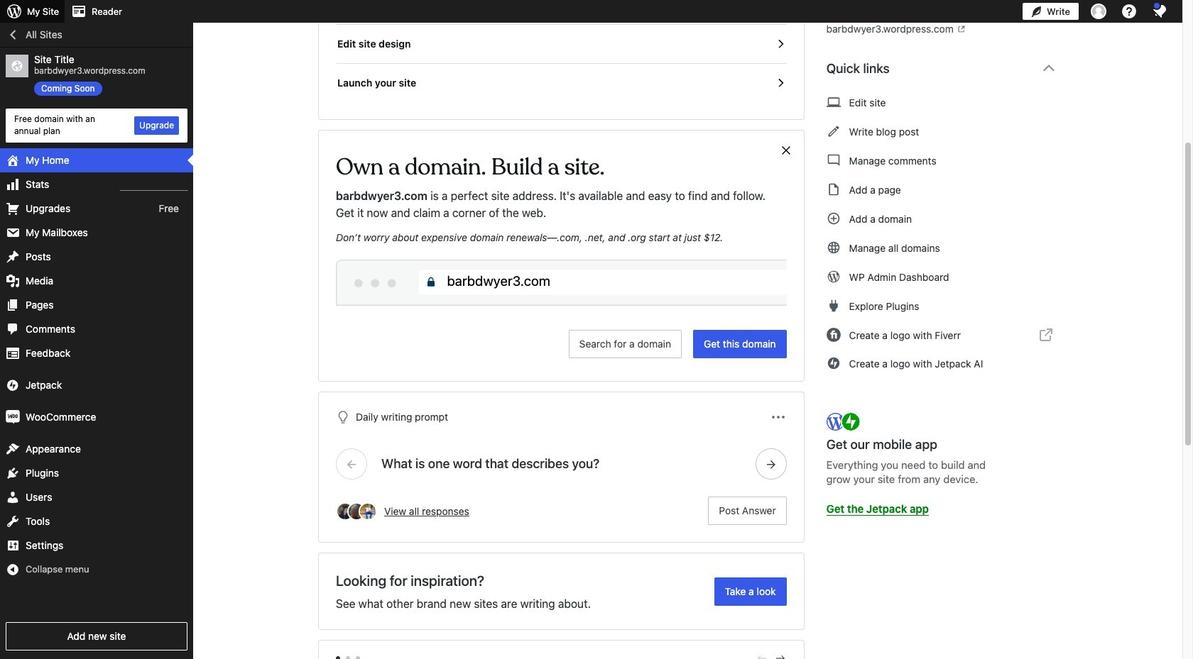 Task type: describe. For each thing, give the bounding box(es) containing it.
1 img image from the top
[[6, 378, 20, 393]]

2 answered users image from the left
[[347, 503, 366, 522]]

show previous prompt image
[[345, 459, 358, 471]]

more options for site site title image
[[1041, 8, 1058, 25]]

dismiss domain name promotion image
[[780, 142, 793, 159]]

help image
[[1121, 3, 1138, 20]]

launchpad checklist element
[[336, 0, 787, 102]]

next image
[[774, 653, 787, 660]]

edit image
[[827, 123, 841, 140]]

toggle menu image
[[770, 410, 787, 427]]

previous image
[[756, 653, 768, 660]]

task enabled image
[[774, 77, 787, 90]]

mode_comment image
[[827, 152, 841, 169]]



Task type: locate. For each thing, give the bounding box(es) containing it.
1 vertical spatial img image
[[6, 410, 20, 425]]

manage your notifications image
[[1152, 3, 1169, 20]]

answered users image
[[336, 503, 354, 522], [347, 503, 366, 522], [359, 503, 377, 522]]

pager controls element
[[336, 653, 787, 660]]

3 answered users image from the left
[[359, 503, 377, 522]]

img image
[[6, 378, 20, 393], [6, 410, 20, 425]]

2 img image from the top
[[6, 410, 20, 425]]

0 vertical spatial img image
[[6, 378, 20, 393]]

highest hourly views 0 image
[[120, 182, 188, 191]]

my profile image
[[1091, 4, 1107, 19]]

wordpress and jetpack app image
[[827, 412, 861, 433]]

task enabled image
[[774, 38, 787, 50]]

show next prompt image
[[765, 459, 778, 471]]

1 answered users image from the left
[[336, 503, 354, 522]]

insert_drive_file image
[[827, 181, 841, 198]]

laptop image
[[827, 94, 841, 111]]



Task type: vqa. For each thing, say whether or not it's contained in the screenshot.
option
no



